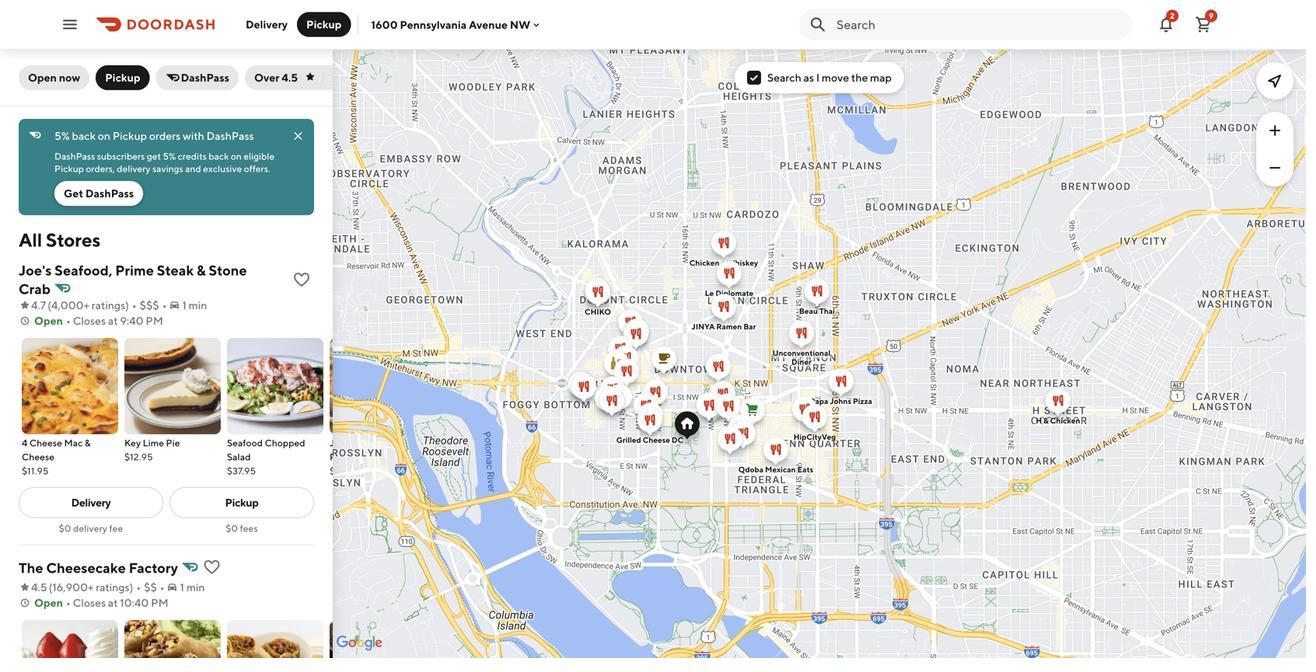 Task type: locate. For each thing, give the bounding box(es) containing it.
hipcityveg
[[794, 433, 836, 442], [794, 433, 836, 442]]

seafood
[[227, 438, 263, 449]]

1 closes from the top
[[73, 315, 106, 328]]

orders,
[[86, 163, 115, 174]]

• left $$
[[136, 582, 141, 594]]

over 4.5 button
[[245, 65, 349, 90]]

2 closes from the top
[[73, 597, 106, 610]]

4 cheese mac & cheese $11.95
[[22, 438, 91, 477]]

&
[[197, 262, 206, 279], [1044, 417, 1049, 426], [1044, 417, 1049, 426], [85, 438, 91, 449]]

delivery
[[117, 163, 151, 174], [73, 524, 107, 534]]

(
[[48, 299, 51, 312], [49, 582, 52, 594]]

1 vertical spatial back
[[209, 151, 229, 162]]

0 vertical spatial ratings
[[92, 299, 125, 312]]

seafood chopped salad $37.95
[[227, 438, 305, 477]]

1 right $$
[[180, 582, 184, 594]]

h
[[1037, 417, 1043, 426], [1037, 417, 1043, 426]]

open for joe's
[[34, 315, 63, 328]]

unconventional diner
[[773, 349, 831, 367], [773, 349, 831, 367]]

at left 10:40
[[108, 597, 118, 610]]

1 for factory
[[180, 582, 184, 594]]

1 horizontal spatial $0
[[226, 524, 238, 534]]

) up 9:40 on the left of the page
[[125, 299, 129, 312]]

orders
[[149, 130, 181, 142]]

click to add this store to your saved list image right stone
[[293, 271, 311, 289]]

& inside 4 cheese mac & cheese $11.95
[[85, 438, 91, 449]]

0 vertical spatial on
[[98, 130, 110, 142]]

on inside dashpass subscribers get 5% credits back on eligible pickup orders, delivery savings and exclusive offers.
[[231, 151, 242, 162]]

$11.95 inside 4 cheese mac & cheese $11.95
[[22, 466, 49, 477]]

closes down ( 16,900+ ratings ) on the left
[[73, 597, 106, 610]]

chicken + whiskey
[[690, 259, 759, 268], [690, 259, 759, 268]]

1 vertical spatial min
[[187, 582, 205, 594]]

1 vertical spatial 4.5
[[31, 582, 47, 594]]

key lime pie $12.95
[[124, 438, 180, 463]]

min right $$
[[187, 582, 205, 594]]

• $$$
[[132, 299, 159, 312]]

at
[[108, 315, 118, 328], [108, 597, 118, 610]]

0 vertical spatial delivery
[[246, 18, 288, 31]]

1 vertical spatial 5%
[[163, 151, 176, 162]]

0 vertical spatial at
[[108, 315, 118, 328]]

average rating of 4.7 out of 5 element
[[19, 298, 46, 314]]

delivery down the subscribers
[[117, 163, 151, 174]]

5% inside dashpass subscribers get 5% credits back on eligible pickup orders, delivery savings and exclusive offers.
[[163, 151, 176, 162]]

pickup right 'now'
[[105, 71, 140, 84]]

thai
[[820, 307, 836, 316], [820, 307, 836, 316]]

1 vertical spatial delivery
[[71, 497, 111, 510]]

pm for prime
[[146, 315, 163, 328]]

dashpass up "exclusive" at the left top of the page
[[207, 130, 254, 142]]

ratings
[[92, 299, 125, 312], [96, 582, 130, 594]]

potatoes
[[330, 452, 368, 463]]

pizza
[[853, 397, 873, 406], [853, 397, 873, 406]]

subscribers
[[97, 151, 145, 162]]

9:40
[[120, 315, 144, 328]]

$11.95 down 4
[[22, 466, 49, 477]]

papa
[[811, 397, 829, 406], [811, 397, 829, 406]]

pickup link
[[170, 488, 314, 519]]

dashpass inside dashpass subscribers get 5% credits back on eligible pickup orders, delivery savings and exclusive offers.
[[54, 151, 95, 162]]

0 vertical spatial open
[[28, 71, 57, 84]]

0 horizontal spatial back
[[72, 130, 96, 142]]

1 vertical spatial (
[[49, 582, 52, 594]]

cheesecake
[[46, 560, 126, 577]]

chiko
[[585, 308, 611, 317], [585, 308, 611, 317]]

open • closes at 10:40 pm
[[34, 597, 169, 610]]

• left $$$
[[132, 299, 137, 312]]

delivery for delivery 'button'
[[246, 18, 288, 31]]

0 horizontal spatial 4.5
[[31, 582, 47, 594]]

dc
[[672, 436, 684, 445], [672, 436, 684, 445]]

pm down $$$
[[146, 315, 163, 328]]

dashpass button
[[156, 65, 239, 90]]

1 horizontal spatial $11.95
[[330, 466, 357, 477]]

pm down $$
[[151, 597, 169, 610]]

click to add this store to your saved list image right factory
[[203, 559, 221, 577]]

1 vertical spatial click to add this store to your saved list image
[[203, 559, 221, 577]]

+
[[722, 259, 726, 268], [722, 259, 726, 268]]

open inside open now "button"
[[28, 71, 57, 84]]

1 vertical spatial ratings
[[96, 582, 130, 594]]

1 min down steak
[[182, 299, 207, 312]]

Store search: begin typing to search for stores available on DoorDash text field
[[837, 16, 1123, 33]]

0 horizontal spatial pickup button
[[96, 65, 150, 90]]

1 horizontal spatial delivery
[[117, 163, 151, 174]]

eats
[[798, 466, 814, 475], [798, 466, 814, 475]]

closes down ( 4,000+ ratings )
[[73, 315, 106, 328]]

0 horizontal spatial 5%
[[54, 130, 70, 142]]

at left 9:40 on the left of the page
[[108, 315, 118, 328]]

1 vertical spatial pickup button
[[96, 65, 150, 90]]

on up the subscribers
[[98, 130, 110, 142]]

dashpass up the orders,
[[54, 151, 95, 162]]

$12.95
[[124, 452, 153, 463]]

2 $0 from the left
[[226, 524, 238, 534]]

open down 4.7
[[34, 315, 63, 328]]

qdoba
[[739, 466, 764, 475], [739, 466, 764, 475]]

back inside dashpass subscribers get 5% credits back on eligible pickup orders, delivery savings and exclusive offers.
[[209, 151, 229, 162]]

$11.95
[[22, 466, 49, 477], [330, 466, 357, 477]]

0 horizontal spatial $0
[[59, 524, 71, 534]]

offers.
[[244, 163, 270, 174]]

fees
[[240, 524, 258, 534]]

$11.95 down potatoes
[[330, 466, 357, 477]]

1 horizontal spatial click to add this store to your saved list image
[[293, 271, 311, 289]]

get dashpass button
[[54, 181, 143, 206]]

back
[[72, 130, 96, 142], [209, 151, 229, 162]]

closes for cheesecake
[[73, 597, 106, 610]]

1 vertical spatial on
[[231, 151, 242, 162]]

jinya
[[692, 322, 715, 331], [692, 322, 715, 331]]

( right 4.7
[[48, 299, 51, 312]]

1 min for factory
[[180, 582, 205, 594]]

pickup button up over 4.5 button in the left of the page
[[297, 12, 351, 37]]

1 horizontal spatial 5%
[[163, 151, 176, 162]]

1 vertical spatial )
[[130, 582, 133, 594]]

4.5 right over in the top of the page
[[282, 71, 298, 84]]

5% up savings
[[163, 151, 176, 162]]

key
[[124, 438, 141, 449]]

4.5 down the
[[31, 582, 47, 594]]

unconventional
[[773, 349, 831, 358], [773, 349, 831, 358]]

delivery up $0 delivery fee
[[71, 497, 111, 510]]

jennie's
[[330, 438, 365, 449]]

diner
[[792, 358, 812, 367], [792, 358, 812, 367]]

1 min right $$
[[180, 582, 205, 594]]

1 $11.95 from the left
[[22, 466, 49, 477]]

min down steak
[[189, 299, 207, 312]]

4 cheese mac & cheese image
[[22, 338, 118, 435]]

1 vertical spatial 1 min
[[180, 582, 205, 594]]

1 horizontal spatial back
[[209, 151, 229, 162]]

closes
[[73, 315, 106, 328], [73, 597, 106, 610]]

mexican
[[766, 466, 796, 475], [766, 466, 796, 475]]

exclusive
[[203, 163, 242, 174]]

h & chicken
[[1037, 417, 1081, 426], [1037, 417, 1081, 426]]

pickup up the subscribers
[[113, 130, 147, 142]]

1 horizontal spatial pickup button
[[297, 12, 351, 37]]

back up the orders,
[[72, 130, 96, 142]]

delivery up over in the top of the page
[[246, 18, 288, 31]]

i
[[817, 71, 820, 84]]

min
[[189, 299, 207, 312], [187, 582, 205, 594]]

1 for prime
[[182, 299, 187, 312]]

delivery down delivery link
[[73, 524, 107, 534]]

ratings up 'open • closes at 9:40 pm'
[[92, 299, 125, 312]]

dashpass down the orders,
[[85, 187, 134, 200]]

1 vertical spatial 1
[[180, 582, 184, 594]]

1 $0 from the left
[[59, 524, 71, 534]]

( right average rating of 4.5 out of 5 element
[[49, 582, 52, 594]]

2 items, open order cart image
[[1195, 15, 1214, 34]]

0 vertical spatial click to add this store to your saved list image
[[293, 271, 311, 289]]

0 horizontal spatial delivery
[[71, 497, 111, 510]]

delivery inside 'button'
[[246, 18, 288, 31]]

4.7
[[31, 299, 46, 312]]

open down average rating of 4.5 out of 5 element
[[34, 597, 63, 610]]

1 vertical spatial at
[[108, 597, 118, 610]]

dashpass up 'with'
[[181, 71, 229, 84]]

1 horizontal spatial 4.5
[[282, 71, 298, 84]]

2 $11.95 from the left
[[330, 466, 357, 477]]

) left • $$
[[130, 582, 133, 594]]

1
[[182, 299, 187, 312], [180, 582, 184, 594]]

pickup button right 'now'
[[96, 65, 150, 90]]

joe's
[[19, 262, 52, 279]]

0 vertical spatial back
[[72, 130, 96, 142]]

( for cheesecake
[[49, 582, 52, 594]]

1 horizontal spatial on
[[231, 151, 242, 162]]

ratings up open • closes at 10:40 pm
[[96, 582, 130, 594]]

0 vertical spatial pm
[[146, 315, 163, 328]]

pm
[[146, 315, 163, 328], [151, 597, 169, 610]]

with
[[183, 130, 204, 142]]

0 horizontal spatial click to add this store to your saved list image
[[203, 559, 221, 577]]

0 vertical spatial delivery
[[117, 163, 151, 174]]

credits
[[178, 151, 207, 162]]

recenter the map image
[[1266, 72, 1285, 90]]

grilled
[[617, 436, 642, 445], [617, 436, 642, 445]]

0 vertical spatial 1
[[182, 299, 187, 312]]

min for the cheesecake factory
[[187, 582, 205, 594]]

delivery link
[[19, 488, 163, 519]]

map region
[[291, 0, 1307, 659]]

0 horizontal spatial delivery
[[73, 524, 107, 534]]

back up "exclusive" at the left top of the page
[[209, 151, 229, 162]]

click to add this store to your saved list image
[[293, 271, 311, 289], [203, 559, 221, 577]]

zoom in image
[[1266, 121, 1285, 140]]

0 vertical spatial 4.5
[[282, 71, 298, 84]]

joe's seafood, prime steak & stone crab
[[19, 262, 247, 298]]

seafood,
[[55, 262, 112, 279]]

1 vertical spatial open
[[34, 315, 63, 328]]

1 right $$$
[[182, 299, 187, 312]]

• right $$$
[[162, 299, 167, 312]]

1 min
[[182, 299, 207, 312], [180, 582, 205, 594]]

2 vertical spatial open
[[34, 597, 63, 610]]

pickup up get
[[54, 163, 84, 174]]

open left 'now'
[[28, 71, 57, 84]]

0 vertical spatial )
[[125, 299, 129, 312]]

dashpass
[[181, 71, 229, 84], [207, 130, 254, 142], [54, 151, 95, 162], [85, 187, 134, 200]]

5% down open now "button"
[[54, 130, 70, 142]]

1 horizontal spatial )
[[130, 582, 133, 594]]

1 vertical spatial closes
[[73, 597, 106, 610]]

diplomate
[[716, 289, 754, 298], [716, 289, 754, 298]]

open now
[[28, 71, 80, 84]]

jinya ramen bar
[[692, 322, 756, 331], [692, 322, 756, 331]]

1 at from the top
[[108, 315, 118, 328]]

0 horizontal spatial )
[[125, 299, 129, 312]]

$0 left fees
[[226, 524, 238, 534]]

2 at from the top
[[108, 597, 118, 610]]

$0 down delivery link
[[59, 524, 71, 534]]

on up "exclusive" at the left top of the page
[[231, 151, 242, 162]]

1 vertical spatial delivery
[[73, 524, 107, 534]]

crab
[[19, 281, 51, 298]]

as
[[804, 71, 815, 84]]

0 horizontal spatial $11.95
[[22, 466, 49, 477]]

0 vertical spatial min
[[189, 299, 207, 312]]

0 vertical spatial closes
[[73, 315, 106, 328]]

beau thai
[[800, 307, 836, 316], [800, 307, 836, 316]]

whiskey
[[727, 259, 759, 268], [727, 259, 759, 268]]

jennie's mashed potatoes $11.95
[[330, 438, 401, 477]]

0 vertical spatial (
[[48, 299, 51, 312]]

bar
[[744, 322, 756, 331], [744, 322, 756, 331]]

1 vertical spatial pm
[[151, 597, 169, 610]]

open menu image
[[61, 15, 79, 34]]

dashpass subscribers get 5% credits back on eligible pickup orders, delivery savings and exclusive offers.
[[54, 151, 277, 174]]

1 horizontal spatial delivery
[[246, 18, 288, 31]]

beau
[[800, 307, 818, 316], [800, 307, 818, 316]]

0 vertical spatial 1 min
[[182, 299, 207, 312]]

lime
[[143, 438, 164, 449]]

• down 4,000+
[[66, 315, 71, 328]]



Task type: vqa. For each thing, say whether or not it's contained in the screenshot.
lime
yes



Task type: describe. For each thing, give the bounding box(es) containing it.
delivery button
[[236, 12, 297, 37]]

( for seafood,
[[48, 299, 51, 312]]

all stores
[[19, 229, 101, 251]]

open • closes at 9:40 pm
[[34, 315, 163, 328]]

• $$
[[136, 582, 157, 594]]

factory
[[129, 560, 178, 577]]

ratings for cheesecake
[[96, 582, 130, 594]]

nw
[[510, 18, 531, 31]]

click to add this store to your saved list image for joe's seafood, prime steak & stone crab
[[293, 271, 311, 289]]

pickup up the '$0 fees'
[[225, 497, 259, 510]]

over
[[254, 71, 280, 84]]

0 vertical spatial pickup button
[[297, 12, 351, 37]]

move
[[822, 71, 850, 84]]

pennsylvania
[[400, 18, 467, 31]]

10:40
[[120, 597, 149, 610]]

16,900+
[[52, 582, 94, 594]]

the
[[852, 71, 869, 84]]

the
[[19, 560, 43, 577]]

$0 delivery fee
[[59, 524, 123, 534]]

chopped
[[265, 438, 305, 449]]

5% back on pickup orders with dashpass
[[54, 130, 254, 142]]

click to add this store to your saved list image for the cheesecake factory
[[203, 559, 221, 577]]

delivery inside dashpass subscribers get 5% credits back on eligible pickup orders, delivery savings and exclusive offers.
[[117, 163, 151, 174]]

get
[[64, 187, 83, 200]]

at for seafood,
[[108, 315, 118, 328]]

closes for seafood,
[[73, 315, 106, 328]]

steak
[[157, 262, 194, 279]]

mac
[[64, 438, 83, 449]]

search
[[768, 71, 802, 84]]

& inside joe's seafood, prime steak & stone crab
[[197, 262, 206, 279]]

( 4,000+ ratings )
[[48, 299, 129, 312]]

9
[[1210, 11, 1214, 20]]

open for the
[[34, 597, 63, 610]]

average rating of 4.5 out of 5 element
[[19, 580, 47, 596]]

fee
[[109, 524, 123, 534]]

mashed
[[367, 438, 401, 449]]

9 button
[[1189, 9, 1220, 40]]

$37.95
[[227, 466, 256, 477]]

map
[[871, 71, 892, 84]]

$0 for delivery
[[59, 524, 71, 534]]

min for joe's seafood, prime steak & stone crab
[[189, 299, 207, 312]]

pie
[[166, 438, 180, 449]]

key lime pie image
[[124, 338, 221, 435]]

pm for factory
[[151, 597, 169, 610]]

pickup inside dashpass subscribers get 5% credits back on eligible pickup orders, delivery savings and exclusive offers.
[[54, 163, 84, 174]]

$0 fees
[[226, 524, 258, 534]]

1600 pennsylvania avenue nw button
[[371, 18, 543, 31]]

• right $$
[[160, 582, 165, 594]]

over 4.5
[[254, 71, 298, 84]]

at for cheesecake
[[108, 597, 118, 610]]

$$
[[144, 582, 157, 594]]

and
[[185, 163, 201, 174]]

4,000+
[[51, 299, 89, 312]]

) for factory
[[130, 582, 133, 594]]

eligible
[[244, 151, 275, 162]]

1600 pennsylvania avenue nw
[[371, 18, 531, 31]]

2
[[1171, 11, 1175, 20]]

zoom out image
[[1266, 159, 1285, 177]]

get
[[147, 151, 161, 162]]

ratings for seafood,
[[92, 299, 125, 312]]

( 16,900+ ratings )
[[49, 582, 133, 594]]

savings
[[152, 163, 183, 174]]

salad
[[227, 452, 251, 463]]

stores
[[46, 229, 101, 251]]

avenue
[[469, 18, 508, 31]]

4
[[22, 438, 28, 449]]

prime
[[115, 262, 154, 279]]

1 min for prime
[[182, 299, 207, 312]]

now
[[59, 71, 80, 84]]

Search as I move the map checkbox
[[748, 71, 762, 85]]

stone
[[209, 262, 247, 279]]

pickup right delivery 'button'
[[307, 18, 342, 31]]

4.5 inside button
[[282, 71, 298, 84]]

get dashpass
[[64, 187, 134, 200]]

$0 for pickup
[[226, 524, 238, 534]]

powered by google image
[[337, 636, 383, 652]]

0 horizontal spatial on
[[98, 130, 110, 142]]

the cheesecake factory
[[19, 560, 178, 577]]

$11.95 inside jennie's mashed potatoes $11.95
[[330, 466, 357, 477]]

1600
[[371, 18, 398, 31]]

delivery for delivery link
[[71, 497, 111, 510]]

seafood chopped salad image
[[227, 338, 324, 435]]

$$$
[[140, 299, 159, 312]]

2 button
[[1158, 9, 1179, 40]]

all
[[19, 229, 42, 251]]

search as i move the map
[[768, 71, 892, 84]]

• down 16,900+
[[66, 597, 71, 610]]

open now button
[[19, 65, 90, 90]]

0 vertical spatial 5%
[[54, 130, 70, 142]]

notification bell image
[[1158, 15, 1176, 34]]

) for prime
[[125, 299, 129, 312]]



